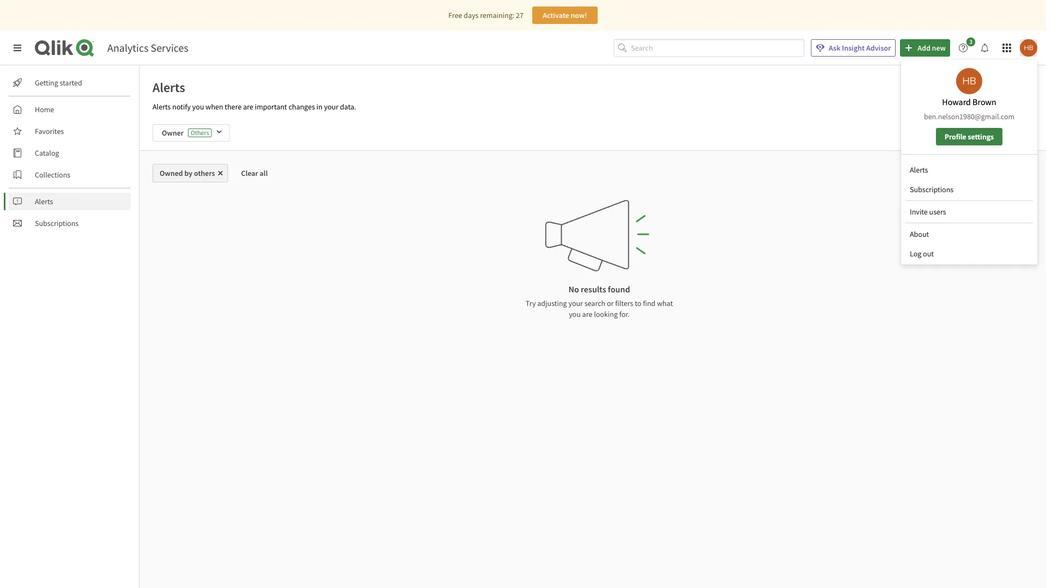 Task type: vqa. For each thing, say whether or not it's contained in the screenshot.
Profile settings
yes



Task type: locate. For each thing, give the bounding box(es) containing it.
alerts inside navigation pane element
[[35, 197, 53, 207]]

profile settings
[[945, 132, 995, 142]]

subscriptions down alerts link
[[35, 219, 79, 228]]

owned
[[160, 168, 183, 178]]

adjusting
[[538, 299, 567, 309]]

are inside no results found try adjusting your search or filters to find what you are looking for.
[[583, 310, 593, 320]]

getting started
[[35, 78, 82, 88]]

subscriptions inside navigation pane element
[[35, 219, 79, 228]]

1 horizontal spatial are
[[583, 310, 593, 320]]

0 horizontal spatial are
[[243, 102, 253, 112]]

activate now!
[[543, 10, 588, 20]]

1 vertical spatial are
[[583, 310, 593, 320]]

you left when
[[192, 102, 204, 112]]

Search text field
[[632, 39, 805, 57]]

log out
[[911, 249, 935, 259]]

log
[[911, 249, 922, 259]]

profile settings link
[[937, 128, 1003, 146]]

about
[[911, 230, 930, 239]]

0 horizontal spatial subscriptions
[[35, 219, 79, 228]]

are down search
[[583, 310, 593, 320]]

0 horizontal spatial your
[[324, 102, 339, 112]]

0 vertical spatial subscriptions
[[911, 185, 954, 195]]

services
[[151, 41, 189, 55]]

close sidebar menu image
[[13, 44, 22, 52]]

1 vertical spatial your
[[569, 299, 583, 309]]

1 horizontal spatial subscriptions
[[911, 185, 954, 195]]

subscriptions
[[911, 185, 954, 195], [35, 219, 79, 228]]

what
[[658, 299, 674, 309]]

0 vertical spatial you
[[192, 102, 204, 112]]

ben.nelson1980@gmail.com
[[925, 112, 1015, 122]]

are
[[243, 102, 253, 112], [583, 310, 593, 320]]

you
[[192, 102, 204, 112], [569, 310, 581, 320]]

howard brown image
[[1021, 39, 1038, 57]]

no
[[569, 284, 580, 295]]

in
[[317, 102, 323, 112]]

are right there
[[243, 102, 253, 112]]

1 horizontal spatial you
[[569, 310, 581, 320]]

profile
[[945, 132, 967, 142]]

no results found try adjusting your search or filters to find what you are looking for.
[[526, 284, 674, 320]]

all
[[260, 168, 268, 178]]

0 vertical spatial your
[[324, 102, 339, 112]]

search
[[585, 299, 606, 309]]

out
[[924, 249, 935, 259]]

your down no
[[569, 299, 583, 309]]

your
[[324, 102, 339, 112], [569, 299, 583, 309]]

getting started link
[[9, 74, 131, 92]]

activate now! link
[[533, 7, 598, 24]]

brown
[[973, 97, 997, 107]]

you inside no results found try adjusting your search or filters to find what you are looking for.
[[569, 310, 581, 320]]

catalog
[[35, 148, 59, 158]]

0 horizontal spatial you
[[192, 102, 204, 112]]

invite
[[911, 207, 928, 217]]

started
[[60, 78, 82, 88]]

days
[[464, 10, 479, 20]]

1 vertical spatial subscriptions
[[35, 219, 79, 228]]

data.
[[340, 102, 356, 112]]

navigation pane element
[[0, 70, 139, 237]]

1 vertical spatial you
[[569, 310, 581, 320]]

alerts left notify
[[153, 102, 171, 112]]

alerts
[[153, 79, 185, 95], [153, 102, 171, 112], [911, 165, 929, 175], [35, 197, 53, 207]]

1 horizontal spatial your
[[569, 299, 583, 309]]

subscriptions up invite users
[[911, 185, 954, 195]]

now!
[[571, 10, 588, 20]]

filters region
[[140, 116, 1047, 150]]

by
[[185, 168, 193, 178]]

favorites
[[35, 127, 64, 136]]

you down no
[[569, 310, 581, 320]]

subscriptions button
[[906, 181, 1034, 198]]

free
[[449, 10, 463, 20]]

your right in
[[324, 102, 339, 112]]

invite users
[[911, 207, 947, 217]]

alerts down the collections
[[35, 197, 53, 207]]

or
[[607, 299, 614, 309]]

when
[[206, 102, 223, 112]]

alerts up the invite
[[911, 165, 929, 175]]

howard brown image
[[957, 68, 983, 94]]

owned by others button
[[153, 164, 228, 183]]

free days remaining: 27
[[449, 10, 524, 20]]



Task type: describe. For each thing, give the bounding box(es) containing it.
alerts link
[[9, 193, 131, 210]]

collections link
[[9, 166, 131, 184]]

important
[[255, 102, 287, 112]]

users
[[930, 207, 947, 217]]

alerts inside button
[[911, 165, 929, 175]]

27
[[516, 10, 524, 20]]

clear all
[[241, 168, 268, 178]]

settings
[[969, 132, 995, 142]]

found
[[608, 284, 631, 295]]

changes
[[289, 102, 315, 112]]

searchbar element
[[614, 39, 805, 57]]

0 vertical spatial are
[[243, 102, 253, 112]]

looking
[[594, 310, 618, 320]]

analytics
[[107, 41, 149, 55]]

to
[[635, 299, 642, 309]]

clear
[[241, 168, 258, 178]]

try
[[526, 299, 536, 309]]

home link
[[9, 101, 131, 118]]

your inside no results found try adjusting your search or filters to find what you are looking for.
[[569, 299, 583, 309]]

getting
[[35, 78, 58, 88]]

ask
[[830, 43, 841, 53]]

subscriptions inside button
[[911, 185, 954, 195]]

insight
[[843, 43, 865, 53]]

results
[[581, 284, 607, 295]]

catalog link
[[9, 144, 131, 162]]

advisor
[[867, 43, 892, 53]]

filters
[[616, 299, 634, 309]]

alerts notify you when there are important changes in your data.
[[153, 102, 356, 112]]

others
[[194, 168, 215, 178]]

howard
[[943, 97, 972, 107]]

collections
[[35, 170, 70, 180]]

subscriptions link
[[9, 215, 131, 232]]

for.
[[620, 310, 630, 320]]

find
[[644, 299, 656, 309]]

analytics services element
[[107, 41, 189, 55]]

home
[[35, 105, 54, 115]]

last trigger image
[[973, 124, 1034, 142]]

alerts up notify
[[153, 79, 185, 95]]

ask insight advisor
[[830, 43, 892, 53]]

favorites link
[[9, 123, 131, 140]]

alerts button
[[906, 161, 1034, 179]]

there
[[225, 102, 242, 112]]

ask insight advisor button
[[812, 39, 897, 57]]

invite users button
[[906, 203, 1034, 221]]

notify
[[172, 102, 191, 112]]

about button
[[906, 226, 1034, 243]]

howard brown ben.nelson1980@gmail.com
[[925, 97, 1015, 122]]

clear all button
[[233, 164, 277, 183]]

owned by others
[[160, 168, 215, 178]]

analytics services
[[107, 41, 189, 55]]

activate
[[543, 10, 570, 20]]

remaining:
[[480, 10, 515, 20]]

log out button
[[906, 245, 1034, 263]]



